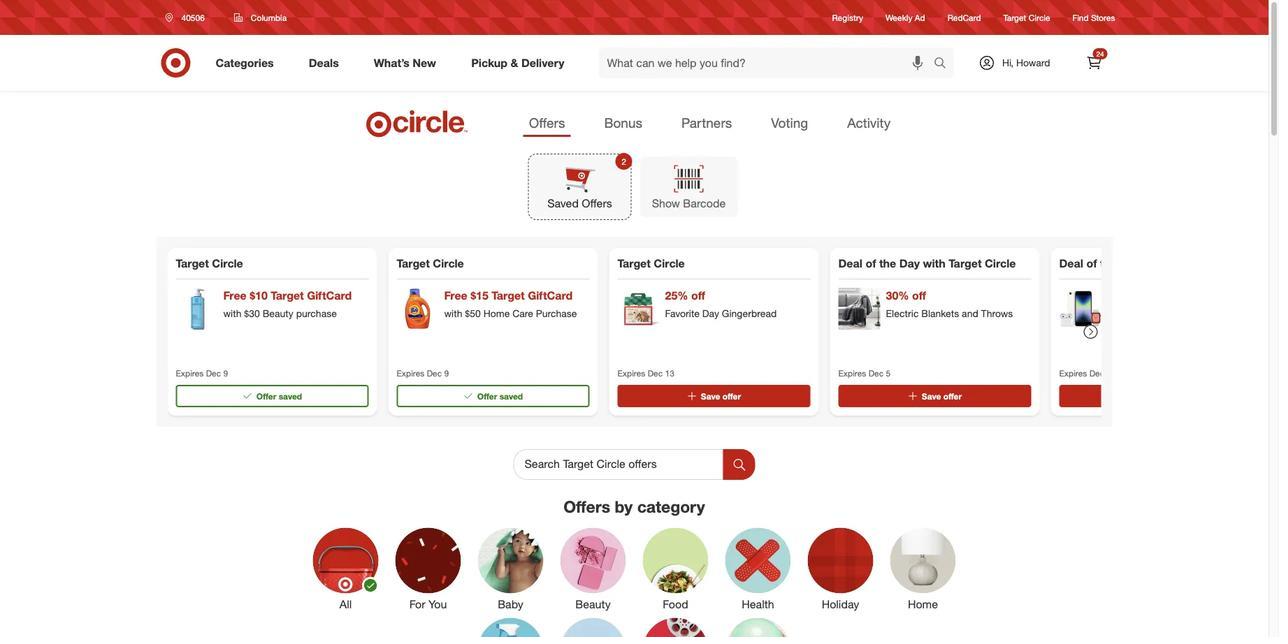 Task type: vqa. For each thing, say whether or not it's contained in the screenshot.
baskets—a
no



Task type: locate. For each thing, give the bounding box(es) containing it.
0 horizontal spatial expires dec 9
[[176, 368, 228, 379]]

gingerbread
[[722, 308, 777, 320]]

with inside the free $15 target giftcard with $50 home care purchase
[[444, 308, 462, 320]]

stores
[[1091, 12, 1115, 23]]

0 horizontal spatial save
[[701, 391, 720, 402]]

deal up 30% off electric blankets and throws image
[[839, 257, 863, 270]]

2 save offer button from the left
[[839, 385, 1032, 408]]

4 expires from the left
[[839, 368, 866, 379]]

offer for 30% off
[[944, 391, 962, 402]]

1 horizontal spatial 9
[[444, 368, 449, 379]]

1 horizontal spatial offer saved
[[477, 391, 523, 402]]

1 5 from the left
[[886, 368, 891, 379]]

1 expires dec 5 from the left
[[839, 368, 891, 379]]

by
[[615, 497, 633, 517]]

save offer
[[701, 391, 741, 402], [922, 391, 962, 402]]

2 giftcard from the left
[[528, 289, 573, 303]]

of up 20% off target certified refurbished apple product image
[[1087, 257, 1097, 270]]

giftcard inside free $10 target giftcard with $30 beauty purchase
[[307, 289, 352, 303]]

1 horizontal spatial saved
[[500, 391, 523, 402]]

beauty button
[[560, 528, 626, 613]]

0 horizontal spatial deal of the day with target circle
[[839, 257, 1016, 270]]

2 deal from the left
[[1060, 257, 1084, 270]]

of
[[866, 257, 876, 270], [1087, 257, 1097, 270]]

day
[[900, 257, 920, 270], [1121, 257, 1141, 270], [703, 308, 719, 320]]

free inside free $10 target giftcard with $30 beauty purchase
[[223, 289, 247, 303]]

dec down 30% off electric blankets and throws image
[[869, 368, 884, 379]]

registry
[[832, 12, 863, 23]]

off right 30% on the top right of page
[[912, 289, 926, 303]]

2 free from the left
[[444, 289, 468, 303]]

show barcode
[[652, 197, 726, 211]]

redcard link
[[948, 11, 981, 23]]

0 horizontal spatial offer saved
[[256, 391, 302, 402]]

30% off electric blankets and throws
[[886, 289, 1013, 320]]

0 horizontal spatial saved
[[279, 391, 302, 402]]

3 dec from the left
[[648, 368, 663, 379]]

dec down free $15 target giftcard  with $50 home care purchase image at the left
[[427, 368, 442, 379]]

offers link
[[523, 110, 571, 137]]

weekly ad
[[886, 12, 925, 23]]

dec left 13 on the right of page
[[648, 368, 663, 379]]

free for free $15 target giftcard
[[444, 289, 468, 303]]

saved for $10
[[279, 391, 302, 402]]

free $10 target giftcard  with $30 beauty purchase image
[[176, 288, 218, 330]]

1 horizontal spatial offer
[[477, 391, 497, 402]]

1 horizontal spatial save offer button
[[839, 385, 1032, 408]]

all
[[340, 598, 352, 612]]

2 saved from the left
[[500, 391, 523, 402]]

health button
[[725, 528, 791, 613]]

offers down delivery
[[529, 115, 565, 131]]

categories link
[[204, 48, 291, 78]]

1 saved from the left
[[279, 391, 302, 402]]

offer saved
[[256, 391, 302, 402], [477, 391, 523, 402]]

you
[[429, 598, 447, 612]]

1 offer from the left
[[723, 391, 741, 402]]

1 off from the left
[[692, 289, 705, 303]]

hi, howard
[[1003, 57, 1050, 69]]

save for 25% off
[[701, 391, 720, 402]]

food
[[663, 598, 689, 612]]

expires dec 9 down free $15 target giftcard  with $50 home care purchase image at the left
[[397, 368, 449, 379]]

expires for 25% off
[[618, 368, 646, 379]]

dec for 30% off
[[869, 368, 884, 379]]

circle
[[1029, 12, 1051, 23], [212, 257, 243, 270], [433, 257, 464, 270], [654, 257, 685, 270], [985, 257, 1016, 270], [1206, 257, 1237, 270]]

dec
[[206, 368, 221, 379], [427, 368, 442, 379], [648, 368, 663, 379], [869, 368, 884, 379], [1090, 368, 1105, 379]]

0 horizontal spatial deal
[[839, 257, 863, 270]]

1 expires from the left
[[176, 368, 204, 379]]

expires dec 5 down 20% off target certified refurbished apple product image
[[1060, 368, 1112, 379]]

offer
[[256, 391, 276, 402], [477, 391, 497, 402]]

target inside free $10 target giftcard with $30 beauty purchase
[[271, 289, 304, 303]]

2 expires dec 9 from the left
[[397, 368, 449, 379]]

1 giftcard from the left
[[307, 289, 352, 303]]

2
[[622, 156, 626, 167]]

2 expires from the left
[[397, 368, 425, 379]]

0 horizontal spatial offer saved button
[[176, 385, 369, 408]]

target
[[1004, 12, 1027, 23], [176, 257, 209, 270], [397, 257, 430, 270], [618, 257, 651, 270], [949, 257, 982, 270], [1170, 257, 1203, 270], [271, 289, 304, 303], [492, 289, 525, 303]]

1 horizontal spatial deal of the day with target circle
[[1060, 257, 1237, 270]]

off right 25%
[[692, 289, 705, 303]]

1 offer saved button from the left
[[176, 385, 369, 408]]

24
[[1097, 49, 1104, 58]]

2 deal of the day with target circle from the left
[[1060, 257, 1237, 270]]

expires down 20% off target certified refurbished apple product image
[[1060, 368, 1087, 379]]

1 offer saved from the left
[[256, 391, 302, 402]]

throws
[[981, 308, 1013, 320]]

1 horizontal spatial giftcard
[[528, 289, 573, 303]]

expires dec 9 down free $10 target giftcard  with $30 beauty purchase image
[[176, 368, 228, 379]]

25% off favorite day gingerbread
[[665, 289, 777, 320]]

the up 30% on the top right of page
[[879, 257, 896, 270]]

0 horizontal spatial save offer button
[[618, 385, 811, 408]]

1 horizontal spatial the
[[1100, 257, 1117, 270]]

1 horizontal spatial of
[[1087, 257, 1097, 270]]

5
[[886, 368, 891, 379], [1107, 368, 1112, 379]]

2 offer from the left
[[477, 391, 497, 402]]

activity
[[847, 115, 891, 131]]

2 save from the left
[[922, 391, 941, 402]]

0 horizontal spatial expires dec 5
[[839, 368, 891, 379]]

with
[[923, 257, 946, 270], [1144, 257, 1167, 270], [223, 308, 241, 320], [444, 308, 462, 320]]

0 vertical spatial offers
[[529, 115, 565, 131]]

1 horizontal spatial 5
[[1107, 368, 1112, 379]]

1 horizontal spatial offer
[[944, 391, 962, 402]]

of up 30% off electric blankets and throws image
[[866, 257, 876, 270]]

2 vertical spatial offers
[[564, 497, 610, 517]]

2 9 from the left
[[444, 368, 449, 379]]

save offer for 25% off
[[701, 391, 741, 402]]

offer saved for $10
[[256, 391, 302, 402]]

0 horizontal spatial save offer
[[701, 391, 741, 402]]

1 horizontal spatial save offer
[[922, 391, 962, 402]]

expires left 13 on the right of page
[[618, 368, 646, 379]]

off inside the 25% off favorite day gingerbread
[[692, 289, 705, 303]]

2 offer saved from the left
[[477, 391, 523, 402]]

offer saved button
[[176, 385, 369, 408], [397, 385, 590, 408]]

new
[[413, 56, 436, 70]]

free
[[223, 289, 247, 303], [444, 289, 468, 303]]

show barcode button
[[640, 157, 738, 217]]

the up 20% off target certified refurbished apple product image
[[1100, 257, 1117, 270]]

target circle up free $15 target giftcard  with $50 home care purchase image at the left
[[397, 257, 464, 270]]

1 horizontal spatial deal
[[1060, 257, 1084, 270]]

0 horizontal spatial offer
[[256, 391, 276, 402]]

40506 button
[[156, 5, 219, 30]]

dec down free $10 target giftcard  with $30 beauty purchase image
[[206, 368, 221, 379]]

for you button
[[395, 528, 461, 613]]

target circle up 25%
[[618, 257, 685, 270]]

0 horizontal spatial off
[[692, 289, 705, 303]]

2 offer saved button from the left
[[397, 385, 590, 408]]

0 horizontal spatial day
[[703, 308, 719, 320]]

2 save offer from the left
[[922, 391, 962, 402]]

None text field
[[514, 450, 723, 480]]

and
[[962, 308, 979, 320]]

expires down free $10 target giftcard  with $30 beauty purchase image
[[176, 368, 204, 379]]

search button
[[928, 48, 961, 81]]

1 expires dec 9 from the left
[[176, 368, 228, 379]]

off for 30% off
[[912, 289, 926, 303]]

off inside 30% off electric blankets and throws
[[912, 289, 926, 303]]

offer
[[723, 391, 741, 402], [944, 391, 962, 402]]

offers right saved
[[582, 197, 612, 211]]

free $15 target giftcard with $50 home care purchase
[[444, 289, 577, 320]]

1 offer from the left
[[256, 391, 276, 402]]

expires down free $15 target giftcard  with $50 home care purchase image at the left
[[397, 368, 425, 379]]

offers for offers by category
[[564, 497, 610, 517]]

free $15 target giftcard  with $50 home care purchase image
[[397, 288, 439, 330]]

dec for 25% off
[[648, 368, 663, 379]]

pickup
[[471, 56, 508, 70]]

pickup & delivery
[[471, 56, 565, 70]]

expires
[[176, 368, 204, 379], [397, 368, 425, 379], [618, 368, 646, 379], [839, 368, 866, 379], [1060, 368, 1087, 379]]

0 horizontal spatial 9
[[223, 368, 228, 379]]

0 horizontal spatial 5
[[886, 368, 891, 379]]

weekly ad link
[[886, 11, 925, 23]]

20% off target certified refurbished apple product image
[[1060, 288, 1102, 330]]

1 free from the left
[[223, 289, 247, 303]]

giftcard inside the free $15 target giftcard with $50 home care purchase
[[528, 289, 573, 303]]

1 horizontal spatial expires dec 5
[[1060, 368, 1112, 379]]

expires down 30% off electric blankets and throws image
[[839, 368, 866, 379]]

1 horizontal spatial free
[[444, 289, 468, 303]]

0 horizontal spatial the
[[879, 257, 896, 270]]

offer for 25% off
[[723, 391, 741, 402]]

offer saved for $15
[[477, 391, 523, 402]]

2 expires dec 5 from the left
[[1060, 368, 1112, 379]]

the
[[879, 257, 896, 270], [1100, 257, 1117, 270]]

2 offer from the left
[[944, 391, 962, 402]]

free inside the free $15 target giftcard with $50 home care purchase
[[444, 289, 468, 303]]

target circle up free $10 target giftcard  with $30 beauty purchase image
[[176, 257, 243, 270]]

2 off from the left
[[912, 289, 926, 303]]

what's
[[374, 56, 410, 70]]

1 horizontal spatial offer saved button
[[397, 385, 590, 408]]

1 dec from the left
[[206, 368, 221, 379]]

target circle for free $15 target giftcard
[[397, 257, 464, 270]]

9 for free $15 target giftcard
[[444, 368, 449, 379]]

registry link
[[832, 11, 863, 23]]

care
[[513, 308, 533, 320]]

1 save offer from the left
[[701, 391, 741, 402]]

offers left by
[[564, 497, 610, 517]]

holiday button
[[808, 528, 874, 613]]

0 horizontal spatial giftcard
[[307, 289, 352, 303]]

voting
[[771, 115, 808, 131]]

target circle
[[1004, 12, 1051, 23], [176, 257, 243, 270], [397, 257, 464, 270], [618, 257, 685, 270]]

offer saved button for $10
[[176, 385, 369, 408]]

save
[[701, 391, 720, 402], [922, 391, 941, 402]]

offers
[[529, 115, 565, 131], [582, 197, 612, 211], [564, 497, 610, 517]]

redcard
[[948, 12, 981, 23]]

hi,
[[1003, 57, 1014, 69]]

0 horizontal spatial of
[[866, 257, 876, 270]]

1 horizontal spatial expires dec 9
[[397, 368, 449, 379]]

9
[[223, 368, 228, 379], [444, 368, 449, 379]]

saved offers
[[548, 197, 612, 211]]

giftcard for free $15 target giftcard
[[528, 289, 573, 303]]

free left the $15
[[444, 289, 468, 303]]

1 save offer button from the left
[[618, 385, 811, 408]]

free left $10
[[223, 289, 247, 303]]

1 horizontal spatial save
[[922, 391, 941, 402]]

0 horizontal spatial free
[[223, 289, 247, 303]]

1 9 from the left
[[223, 368, 228, 379]]

4 dec from the left
[[869, 368, 884, 379]]

what's new
[[374, 56, 436, 70]]

deal
[[839, 257, 863, 270], [1060, 257, 1084, 270]]

dec down 20% off target certified refurbished apple product image
[[1090, 368, 1105, 379]]

1 horizontal spatial off
[[912, 289, 926, 303]]

0 horizontal spatial offer
[[723, 391, 741, 402]]

deal up 20% off target certified refurbished apple product image
[[1060, 257, 1084, 270]]

1 save from the left
[[701, 391, 720, 402]]

2 dec from the left
[[427, 368, 442, 379]]

giftcard
[[307, 289, 352, 303], [528, 289, 573, 303]]

target circle up hi, howard
[[1004, 12, 1051, 23]]

purchase
[[536, 308, 577, 320]]

find
[[1073, 12, 1089, 23]]

tech & entertainment image
[[643, 618, 709, 638]]

1 horizontal spatial day
[[900, 257, 920, 270]]

1 the from the left
[[879, 257, 896, 270]]

expires dec 5 down 30% off electric blankets and throws image
[[839, 368, 891, 379]]

3 expires from the left
[[618, 368, 646, 379]]



Task type: describe. For each thing, give the bounding box(es) containing it.
2 horizontal spatial day
[[1121, 257, 1141, 270]]

40506
[[181, 12, 205, 23]]

expires for free $15 target giftcard
[[397, 368, 425, 379]]

home
[[908, 598, 938, 612]]

home button
[[890, 528, 956, 613]]

save offer for 30% off
[[922, 391, 962, 402]]

what's new link
[[362, 48, 454, 78]]

expires for free $10 target giftcard
[[176, 368, 204, 379]]

columbia
[[251, 12, 287, 23]]

category
[[637, 497, 705, 517]]

home
[[484, 308, 510, 320]]

saved for $15
[[500, 391, 523, 402]]

offer for $10
[[256, 391, 276, 402]]

beauty
[[263, 308, 293, 320]]

1 of from the left
[[866, 257, 876, 270]]

save offer button for 25% off
[[618, 385, 811, 408]]

bonus
[[604, 115, 642, 131]]

9 for free $10 target giftcard
[[223, 368, 228, 379]]

beauty
[[576, 598, 611, 612]]

2 5 from the left
[[1107, 368, 1112, 379]]

baby button
[[478, 528, 544, 613]]

2 of from the left
[[1087, 257, 1097, 270]]

offers for offers
[[529, 115, 565, 131]]

13
[[665, 368, 675, 379]]

expires dec 9 for free $10 target giftcard
[[176, 368, 228, 379]]

partners
[[682, 115, 732, 131]]

for
[[409, 598, 426, 612]]

blankets
[[922, 308, 959, 320]]

1 deal of the day with target circle from the left
[[839, 257, 1016, 270]]

howard
[[1017, 57, 1050, 69]]

household supplies image
[[478, 618, 544, 638]]

food button
[[643, 528, 709, 613]]

activity link
[[842, 110, 896, 137]]

pets image
[[560, 618, 626, 638]]

30% off electric blankets and throws image
[[839, 288, 881, 330]]

for you
[[409, 598, 447, 612]]

free for free $10 target giftcard
[[223, 289, 247, 303]]

target inside the free $15 target giftcard with $50 home care purchase
[[492, 289, 525, 303]]

25% off favorite day gingerbread image
[[618, 288, 660, 330]]

find stores
[[1073, 12, 1115, 23]]

ad
[[915, 12, 925, 23]]

giftcard for free $10 target giftcard
[[307, 289, 352, 303]]

deals link
[[297, 48, 356, 78]]

toys & sports image
[[725, 618, 791, 638]]

pickup & delivery link
[[459, 48, 582, 78]]

target circle for free $10 target giftcard
[[176, 257, 243, 270]]

&
[[511, 56, 518, 70]]

24 link
[[1079, 48, 1110, 78]]

offer for $15
[[477, 391, 497, 402]]

2 the from the left
[[1100, 257, 1117, 270]]

25%
[[665, 289, 688, 303]]

What can we help you find? suggestions appear below search field
[[599, 48, 937, 78]]

$15
[[471, 289, 489, 303]]

holiday
[[822, 598, 859, 612]]

expires dec 13
[[618, 368, 675, 379]]

health
[[742, 598, 774, 612]]

categories
[[216, 56, 274, 70]]

$30
[[244, 308, 260, 320]]

day inside the 25% off favorite day gingerbread
[[703, 308, 719, 320]]

with inside free $10 target giftcard with $30 beauty purchase
[[223, 308, 241, 320]]

show
[[652, 197, 680, 211]]

voting link
[[766, 110, 814, 137]]

dec for free $15 target giftcard
[[427, 368, 442, 379]]

$50
[[465, 308, 481, 320]]

baby
[[498, 598, 524, 612]]

bonus link
[[599, 110, 648, 137]]

all button
[[313, 528, 379, 613]]

off for 25% off
[[692, 289, 705, 303]]

expires for 30% off
[[839, 368, 866, 379]]

expires dec 9 for free $15 target giftcard
[[397, 368, 449, 379]]

columbia button
[[225, 5, 296, 30]]

favorite
[[665, 308, 700, 320]]

dec for free $10 target giftcard
[[206, 368, 221, 379]]

30%
[[886, 289, 909, 303]]

target circle for 25% off
[[618, 257, 685, 270]]

5 dec from the left
[[1090, 368, 1105, 379]]

saved
[[548, 197, 579, 211]]

find stores link
[[1073, 11, 1115, 23]]

offer saved button for $15
[[397, 385, 590, 408]]

weekly
[[886, 12, 913, 23]]

search
[[928, 57, 961, 71]]

deals
[[309, 56, 339, 70]]

save offer button for 30% off
[[839, 385, 1032, 408]]

save for 30% off
[[922, 391, 941, 402]]

purchase
[[296, 308, 337, 320]]

1 deal from the left
[[839, 257, 863, 270]]

free $10 target giftcard with $30 beauty purchase
[[223, 289, 352, 320]]

1 vertical spatial offers
[[582, 197, 612, 211]]

5 expires from the left
[[1060, 368, 1087, 379]]

target circle link
[[1004, 11, 1051, 23]]

delivery
[[521, 56, 565, 70]]

$10
[[250, 289, 268, 303]]

offers by category
[[564, 497, 705, 517]]

partners link
[[676, 110, 738, 137]]

electric
[[886, 308, 919, 320]]

barcode
[[683, 197, 726, 211]]

target circle logo image
[[364, 109, 470, 138]]



